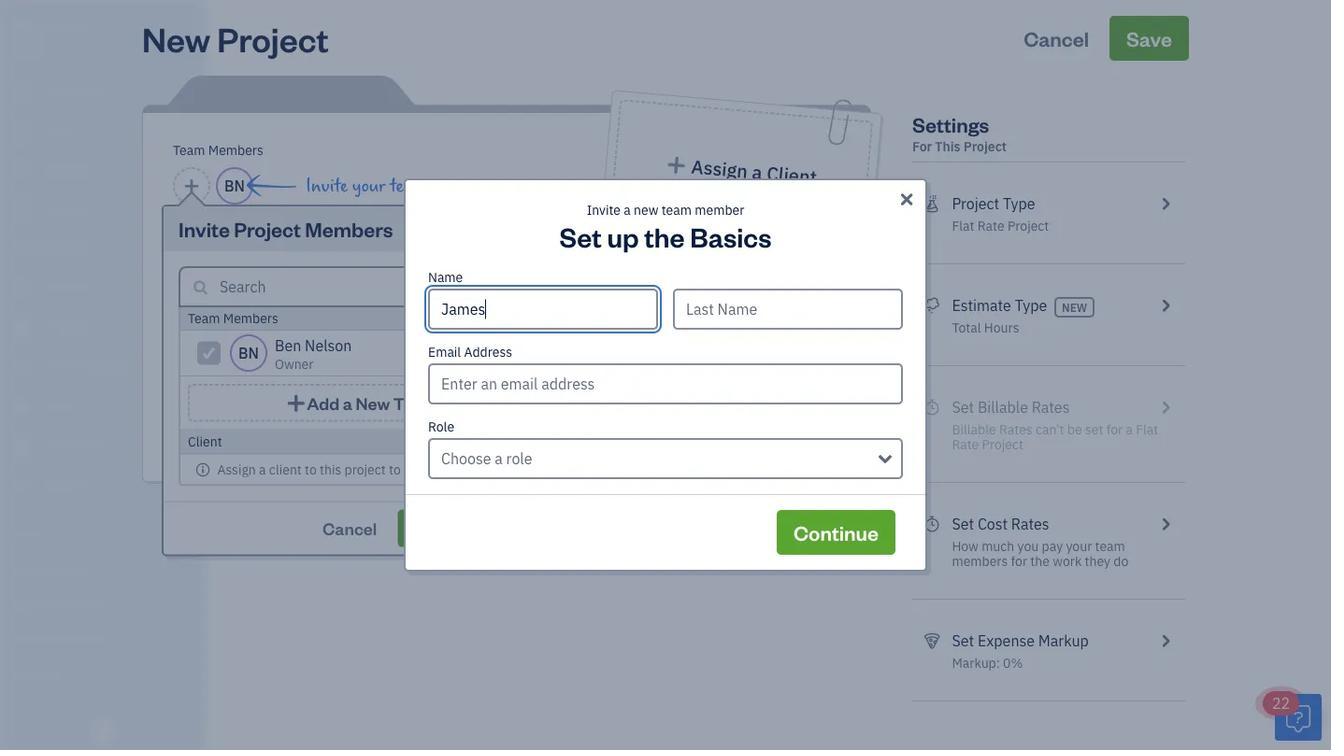 Task type: locate. For each thing, give the bounding box(es) containing it.
client up "basics"
[[766, 161, 818, 190]]

choose inside field
[[441, 449, 491, 469]]

the left 'who'
[[650, 279, 675, 302]]

flat up "amount (usd)" text box
[[481, 315, 503, 332]]

bn
[[224, 176, 245, 196], [238, 344, 259, 363]]

role right by on the top of the page
[[541, 278, 564, 295]]

by
[[524, 278, 538, 295]]

hours
[[813, 315, 848, 332], [984, 319, 1020, 337]]

pay
[[1042, 538, 1063, 555]]

project right as
[[471, 310, 513, 327]]

plus image up the invite a new team member set up the basics
[[665, 155, 688, 175]]

team right work
[[1096, 538, 1126, 555]]

0 vertical spatial plus image
[[665, 155, 688, 175]]

add
[[307, 392, 340, 414], [272, 418, 299, 437]]

1 horizontal spatial rate
[[978, 217, 1005, 235]]

set
[[560, 219, 602, 254], [952, 515, 974, 534], [952, 632, 974, 651]]

1 vertical spatial cancel button
[[306, 510, 394, 547]]

project inside choose who you're billing the project to
[[678, 282, 729, 307]]

Hourly Budget text field
[[795, 339, 848, 359]]

First Name text field
[[428, 289, 658, 330]]

chevronright image
[[1157, 193, 1174, 215], [1157, 295, 1174, 317]]

set left up
[[560, 219, 602, 254]]

a
[[751, 160, 764, 185], [624, 202, 631, 219], [343, 392, 352, 414], [303, 418, 311, 437], [495, 449, 503, 469], [259, 461, 266, 478]]

owner for ben
[[275, 356, 314, 373]]

owner up plus icon
[[275, 356, 314, 373]]

assign left as
[[413, 310, 452, 327]]

plus image
[[665, 155, 688, 175], [252, 416, 269, 439]]

invite for project
[[179, 216, 230, 242]]

0 vertical spatial add
[[307, 392, 340, 414]]

project
[[217, 16, 329, 60], [964, 138, 1007, 155], [952, 194, 1000, 214], [234, 216, 301, 242], [1008, 217, 1049, 235]]

your inside how much you pay your team members for the work they do
[[1066, 538, 1092, 555]]

name
[[428, 269, 463, 286]]

filter by role
[[490, 278, 564, 295]]

total up hourly budget text field
[[781, 315, 810, 332]]

plus image inside add a service button
[[252, 416, 269, 439]]

team members up the and
[[14, 562, 95, 577]]

total hours up hourly budget text field
[[781, 315, 848, 332]]

rate up "amount (usd)" text box
[[506, 315, 533, 332]]

a up the service
[[343, 392, 352, 414]]

1 vertical spatial assign
[[413, 310, 452, 327]]

assign a client to this project to invite them.
[[217, 461, 473, 478]]

1 vertical spatial rate
[[506, 315, 533, 332]]

info image
[[195, 462, 210, 477]]

1 horizontal spatial new
[[356, 392, 390, 414]]

this
[[935, 138, 961, 155]]

the
[[644, 219, 685, 254], [650, 279, 675, 302], [1031, 553, 1050, 570]]

2 vertical spatial assign
[[217, 461, 256, 478]]

0 vertical spatial new
[[142, 16, 211, 60]]

1 vertical spatial team
[[662, 202, 692, 219]]

2 vertical spatial team
[[1096, 538, 1126, 555]]

nelson right ben
[[305, 336, 352, 356]]

owner up dashboard icon
[[15, 37, 52, 52]]

Last Name text field
[[673, 289, 903, 330]]

team members
[[173, 142, 264, 159], [188, 310, 278, 327], [14, 562, 95, 577]]

hours down estimate type
[[984, 319, 1020, 337]]

project image
[[12, 319, 35, 338]]

0 vertical spatial team
[[390, 176, 429, 196]]

1 vertical spatial add
[[272, 418, 299, 437]]

0 horizontal spatial cancel
[[323, 518, 377, 540]]

1 vertical spatial bn
[[238, 344, 259, 363]]

1 horizontal spatial settings
[[913, 111, 990, 137]]

2 horizontal spatial to
[[731, 286, 747, 308]]

type up flat rate project
[[1003, 194, 1036, 214]]

1 horizontal spatial role
[[541, 278, 564, 295]]

1 horizontal spatial cancel button
[[1007, 16, 1106, 61]]

team members up add team member icon
[[173, 142, 264, 159]]

filter by role button
[[464, 278, 607, 295]]

choose for a
[[441, 449, 491, 469]]

total
[[781, 315, 810, 332], [952, 319, 981, 337]]

the right up
[[644, 219, 685, 254]]

connections
[[43, 631, 110, 646]]

total hours down estimate
[[952, 319, 1020, 337]]

a inside field
[[495, 449, 503, 469]]

bank connections link
[[5, 623, 200, 655]]

0 horizontal spatial role
[[506, 449, 533, 469]]

for
[[1011, 553, 1028, 570]]

assign up "member"
[[691, 154, 749, 183]]

estimates image
[[924, 295, 941, 317]]

settings up 'this'
[[913, 111, 990, 137]]

Project Name text field
[[166, 229, 680, 266]]

nelson left llc
[[15, 17, 58, 35]]

owner inside nelson llc owner
[[15, 37, 52, 52]]

1 vertical spatial role
[[506, 449, 533, 469]]

0 horizontal spatial new
[[142, 16, 211, 60]]

settings link
[[5, 657, 200, 690]]

new
[[142, 16, 211, 60], [356, 392, 390, 414]]

1 chevronright image from the top
[[1157, 513, 1174, 536]]

project left you're
[[678, 282, 729, 307]]

1 horizontal spatial to
[[389, 461, 401, 478]]

team members up end date in  format text box at the left of page
[[188, 310, 278, 327]]

add for add a service
[[272, 418, 299, 437]]

0 horizontal spatial project
[[345, 461, 386, 478]]

0 vertical spatial chevronright image
[[1157, 513, 1174, 536]]

0 vertical spatial set
[[560, 219, 602, 254]]

1 horizontal spatial hours
[[984, 319, 1020, 337]]

cancel left save
[[1024, 25, 1089, 51]]

a left client
[[259, 461, 266, 478]]

flat down project type
[[952, 217, 975, 235]]

continue button
[[777, 511, 896, 555]]

services right the and
[[67, 596, 113, 612]]

team
[[390, 176, 429, 196], [662, 202, 692, 219], [1096, 538, 1126, 555]]

settings down bank
[[14, 665, 57, 681]]

1 vertical spatial nelson
[[305, 336, 352, 356]]

2 horizontal spatial project
[[678, 282, 729, 307]]

0 vertical spatial project
[[678, 282, 729, 307]]

set up how
[[952, 515, 974, 534]]

cancel button left save button
[[1007, 16, 1106, 61]]

2 vertical spatial the
[[1031, 553, 1050, 570]]

client
[[766, 161, 818, 190], [188, 433, 222, 450]]

1 horizontal spatial invite
[[306, 176, 348, 196]]

as
[[455, 310, 468, 327]]

set inside the invite a new team member set up the basics
[[560, 219, 602, 254]]

who
[[705, 262, 736, 285]]

expenses image
[[924, 630, 941, 653]]

project
[[678, 282, 729, 307], [471, 310, 513, 327], [345, 461, 386, 478]]

apps link
[[5, 519, 200, 552]]

add team member image
[[183, 175, 200, 197]]

invite up invite project members on the left
[[306, 176, 348, 196]]

1 horizontal spatial add
[[307, 392, 340, 414]]

assign
[[691, 154, 749, 183], [413, 310, 452, 327], [217, 461, 256, 478]]

a left new
[[624, 202, 631, 219]]

team members link
[[5, 554, 200, 586]]

caretdown image
[[592, 280, 607, 295]]

1 horizontal spatial client
[[766, 161, 818, 190]]

0 vertical spatial the
[[644, 219, 685, 254]]

services
[[166, 378, 225, 396], [67, 596, 113, 612]]

invite inside the invite a new team member set up the basics
[[587, 202, 621, 219]]

type
[[1003, 194, 1036, 214], [1015, 296, 1047, 316]]

a inside button
[[343, 392, 352, 414]]

1 horizontal spatial team
[[662, 202, 692, 219]]

a inside assign a client
[[751, 160, 764, 185]]

email address
[[428, 344, 512, 361]]

2 horizontal spatial team
[[1096, 538, 1126, 555]]

1 vertical spatial set
[[952, 515, 974, 534]]

1 vertical spatial services
[[67, 596, 113, 612]]

rate
[[978, 217, 1005, 235], [506, 315, 533, 332]]

1 vertical spatial the
[[650, 279, 675, 302]]

assign inside assign a client
[[691, 154, 749, 183]]

type for estimate type
[[1015, 296, 1047, 316]]

a inside button
[[303, 418, 311, 437]]

add inside button
[[272, 418, 299, 437]]

bn left ben
[[238, 344, 259, 363]]

add up add a service on the bottom left
[[307, 392, 340, 414]]

1 horizontal spatial choose
[[651, 257, 702, 282]]

plus image for assign
[[665, 155, 688, 175]]

1 horizontal spatial flat
[[952, 217, 975, 235]]

1 horizontal spatial your
[[1066, 538, 1092, 555]]

settings
[[913, 111, 990, 137], [14, 665, 57, 681]]

0 horizontal spatial to
[[305, 461, 317, 478]]

1 vertical spatial chevronright image
[[1157, 630, 1174, 653]]

the right for
[[1031, 553, 1050, 570]]

for
[[913, 138, 932, 155]]

1 vertical spatial owner
[[275, 356, 314, 373]]

choose down role
[[441, 449, 491, 469]]

add down plus icon
[[272, 418, 299, 437]]

service
[[314, 418, 364, 437]]

type left new
[[1015, 296, 1047, 316]]

add a new team member button
[[188, 384, 603, 422]]

1 horizontal spatial cancel
[[1024, 25, 1089, 51]]

role inside field
[[506, 449, 533, 469]]

projects image
[[924, 193, 941, 215]]

0 vertical spatial assign
[[691, 154, 749, 183]]

0 vertical spatial settings
[[913, 111, 990, 137]]

2 vertical spatial set
[[952, 632, 974, 651]]

team up project name text field
[[390, 176, 429, 196]]

plus image inside 'assign a client' "button"
[[665, 155, 688, 175]]

to down 'who'
[[731, 286, 747, 308]]

total hours
[[781, 315, 848, 332], [952, 319, 1020, 337]]

how
[[952, 538, 979, 555]]

total down estimate
[[952, 319, 981, 337]]

0 horizontal spatial your
[[352, 176, 386, 196]]

cancel
[[1024, 25, 1089, 51], [323, 518, 377, 540]]

0 horizontal spatial flat
[[481, 315, 503, 332]]

role right them.
[[506, 449, 533, 469]]

2 chevronright image from the top
[[1157, 630, 1174, 653]]

client up info icon
[[188, 433, 222, 450]]

flat for flat rate
[[481, 315, 503, 332]]

0 vertical spatial type
[[1003, 194, 1036, 214]]

owner for nelson
[[15, 37, 52, 52]]

2 horizontal spatial assign
[[691, 154, 749, 183]]

0 horizontal spatial invite
[[179, 216, 230, 242]]

invite down add team member icon
[[179, 216, 230, 242]]

1 horizontal spatial nelson
[[305, 336, 352, 356]]

1 horizontal spatial total hours
[[952, 319, 1020, 337]]

2 chevronright image from the top
[[1157, 295, 1174, 317]]

project inside settings for this project
[[964, 138, 1007, 155]]

0 vertical spatial rate
[[978, 217, 1005, 235]]

1 vertical spatial type
[[1015, 296, 1047, 316]]

set up markup:
[[952, 632, 974, 651]]

2 vertical spatial team members
[[14, 562, 95, 577]]

0 vertical spatial nelson
[[15, 17, 58, 35]]

0 vertical spatial flat
[[952, 217, 975, 235]]

0 horizontal spatial total
[[781, 315, 810, 332]]

rate down project type
[[978, 217, 1005, 235]]

a up "basics"
[[751, 160, 764, 185]]

continue
[[794, 519, 879, 546]]

0 horizontal spatial settings
[[14, 665, 57, 681]]

your up project name text field
[[352, 176, 386, 196]]

billing
[[788, 269, 835, 293]]

choose for who
[[651, 257, 702, 282]]

flat for flat rate project
[[952, 217, 975, 235]]

new
[[1062, 300, 1088, 315]]

cancel down assign a client to this project to invite them.
[[323, 518, 377, 540]]

invite
[[306, 176, 348, 196], [587, 202, 621, 219], [179, 216, 230, 242]]

project right this
[[345, 461, 386, 478]]

a right them.
[[495, 449, 503, 469]]

1 vertical spatial new
[[356, 392, 390, 414]]

them.
[[439, 461, 473, 478]]

to left "invite"
[[389, 461, 401, 478]]

0 horizontal spatial rate
[[506, 315, 533, 332]]

chevronright image
[[1157, 513, 1174, 536], [1157, 630, 1174, 653]]

0 vertical spatial chevronright image
[[1157, 193, 1174, 215]]

cost
[[978, 515, 1008, 534]]

work
[[1053, 553, 1082, 570]]

bn right add team member icon
[[224, 176, 245, 196]]

they
[[1085, 553, 1111, 570]]

0 vertical spatial choose
[[651, 257, 702, 282]]

0 vertical spatial team members
[[173, 142, 264, 159]]

add inside button
[[307, 392, 340, 414]]

team up role
[[393, 392, 437, 414]]

team up add team member icon
[[173, 142, 205, 159]]

report image
[[12, 476, 35, 495]]

member
[[695, 202, 745, 219]]

chevronright image for markup
[[1157, 630, 1174, 653]]

1 vertical spatial settings
[[14, 665, 57, 681]]

0 horizontal spatial plus image
[[252, 416, 269, 439]]

to inside choose who you're billing the project to
[[731, 286, 747, 308]]

2 horizontal spatial invite
[[587, 202, 621, 219]]

1 horizontal spatial owner
[[275, 356, 314, 373]]

team right new
[[662, 202, 692, 219]]

this
[[320, 461, 342, 478]]

1 horizontal spatial total
[[952, 319, 981, 337]]

1 chevronright image from the top
[[1157, 193, 1174, 215]]

settings inside settings for this project
[[913, 111, 990, 137]]

members up items and services
[[46, 562, 95, 577]]

0 horizontal spatial add
[[272, 418, 299, 437]]

0 vertical spatial cancel
[[1024, 25, 1089, 51]]

plus image left add a service on the bottom left
[[252, 416, 269, 439]]

a for choose a role
[[495, 449, 503, 469]]

1 vertical spatial plus image
[[252, 416, 269, 439]]

0 horizontal spatial cancel button
[[306, 510, 394, 547]]

cancel button down assign a client to this project to invite them.
[[306, 510, 394, 547]]

a inside the invite a new team member set up the basics
[[624, 202, 631, 219]]

to for a
[[389, 461, 401, 478]]

to left this
[[305, 461, 317, 478]]

assign for assign as project manager
[[413, 310, 452, 327]]

set for set cost rates
[[952, 515, 974, 534]]

services down the end date
[[166, 378, 225, 396]]

0 vertical spatial client
[[766, 161, 818, 190]]

1 vertical spatial chevronright image
[[1157, 295, 1174, 317]]

choose inside choose who you're billing the project to
[[651, 257, 702, 282]]

to
[[731, 286, 747, 308], [305, 461, 317, 478], [389, 461, 401, 478]]

0 horizontal spatial client
[[188, 433, 222, 450]]

Search text field
[[220, 276, 446, 298]]

0 vertical spatial role
[[541, 278, 564, 295]]

Choose a role field
[[428, 439, 903, 480]]

1 vertical spatial project
[[471, 310, 513, 327]]

timetracking image
[[924, 513, 941, 536]]

assign right info icon
[[217, 461, 256, 478]]

owner inside ben nelson owner
[[275, 356, 314, 373]]

new inside button
[[356, 392, 390, 414]]

type for project type
[[1003, 194, 1036, 214]]

team
[[173, 142, 205, 159], [188, 310, 220, 327], [393, 392, 437, 414], [14, 562, 44, 577]]

0 vertical spatial owner
[[15, 37, 52, 52]]

a down plus icon
[[303, 418, 311, 437]]

cancel button
[[1007, 16, 1106, 61], [306, 510, 394, 547]]

1 vertical spatial cancel
[[323, 518, 377, 540]]

add a new team member
[[307, 392, 506, 414]]

0 horizontal spatial choose
[[441, 449, 491, 469]]

0 horizontal spatial services
[[67, 596, 113, 612]]

end
[[166, 314, 188, 331]]

hours up hourly budget text field
[[813, 315, 848, 332]]

save
[[1127, 25, 1173, 51]]

1 vertical spatial your
[[1066, 538, 1092, 555]]

choose down the invite a new team member set up the basics
[[651, 257, 702, 282]]

your right pay
[[1066, 538, 1092, 555]]

0 horizontal spatial assign
[[217, 461, 256, 478]]

settings inside settings link
[[14, 665, 57, 681]]

bank connections
[[14, 631, 110, 646]]

1 horizontal spatial project
[[471, 310, 513, 327]]

1 horizontal spatial services
[[166, 378, 225, 396]]

you're
[[738, 265, 785, 289]]

nelson
[[15, 17, 58, 35], [305, 336, 352, 356]]

team inside main element
[[14, 562, 44, 577]]

invite left new
[[587, 202, 621, 219]]

team up items
[[14, 562, 44, 577]]

services inside main element
[[67, 596, 113, 612]]

Project Description text field
[[166, 280, 680, 302]]

the inside how much you pay your team members for the work they do
[[1031, 553, 1050, 570]]



Task type: vqa. For each thing, say whether or not it's contained in the screenshot.
the bottom own
no



Task type: describe. For each thing, give the bounding box(es) containing it.
new
[[634, 202, 659, 219]]

a for invite a new team member set up the basics
[[624, 202, 631, 219]]

members inside main element
[[46, 562, 95, 577]]

assign as project manager
[[413, 310, 567, 327]]

team up end date in  format text box at the left of page
[[188, 310, 220, 327]]

apps
[[14, 527, 42, 542]]

role for filter by role
[[541, 278, 564, 295]]

freshbooks image
[[88, 721, 118, 743]]

0 vertical spatial your
[[352, 176, 386, 196]]

much
[[982, 538, 1015, 555]]

role
[[428, 418, 455, 436]]

chevronright image for estimate type
[[1157, 295, 1174, 317]]

save button
[[1110, 16, 1189, 61]]

client
[[269, 461, 302, 478]]

end date
[[166, 314, 219, 331]]

main element
[[0, 0, 252, 751]]

invite your team
[[306, 176, 429, 196]]

Enter an email address text field
[[428, 364, 903, 405]]

money image
[[12, 397, 35, 416]]

llc
[[60, 17, 86, 35]]

invite for your
[[306, 176, 348, 196]]

settings for settings for this project
[[913, 111, 990, 137]]

settings for settings
[[14, 665, 57, 681]]

a for assign a client
[[751, 160, 764, 185]]

project for who
[[678, 282, 729, 307]]

rate for flat rate
[[506, 315, 533, 332]]

nelson inside nelson llc owner
[[15, 17, 58, 35]]

members down invite your team
[[305, 216, 393, 242]]

expense image
[[12, 280, 35, 298]]

bank
[[14, 631, 41, 646]]

invoice image
[[12, 201, 35, 220]]

manager
[[516, 310, 567, 327]]

0 vertical spatial cancel button
[[1007, 16, 1106, 61]]

members up end date in  format text box at the left of page
[[223, 310, 278, 327]]

plus image
[[285, 394, 307, 413]]

0 horizontal spatial total hours
[[781, 315, 848, 332]]

rate for flat rate project
[[978, 217, 1005, 235]]

chart image
[[12, 437, 35, 455]]

0%
[[1003, 655, 1023, 672]]

estimate
[[952, 296, 1012, 316]]

choose who you're billing the project to
[[650, 257, 835, 308]]

do
[[1114, 553, 1129, 570]]

email
[[428, 344, 461, 361]]

add a service button
[[166, 410, 450, 444]]

markup:
[[952, 655, 1000, 672]]

members up invite project members on the left
[[208, 142, 264, 159]]

set up the basics dialog
[[0, 156, 1332, 595]]

project type
[[952, 194, 1036, 214]]

1 vertical spatial client
[[188, 433, 222, 450]]

a for assign a client to this project to invite them.
[[259, 461, 266, 478]]

team inside button
[[393, 392, 437, 414]]

cancel for topmost cancel button
[[1024, 25, 1089, 51]]

0 vertical spatial bn
[[224, 176, 245, 196]]

address
[[464, 344, 512, 361]]

choose a role
[[441, 449, 533, 469]]

End date in  format text field
[[166, 339, 393, 359]]

close image
[[897, 188, 917, 210]]

chevronright image for project type
[[1157, 193, 1174, 215]]

team members inside main element
[[14, 562, 95, 577]]

markup
[[1039, 632, 1089, 651]]

flat rate project
[[952, 217, 1049, 235]]

assign for assign a client
[[691, 154, 749, 183]]

items and services link
[[5, 588, 200, 621]]

add for add a new team member
[[307, 392, 340, 414]]

0 vertical spatial services
[[166, 378, 225, 396]]

member
[[440, 392, 506, 414]]

estimate type
[[952, 296, 1047, 316]]

timer image
[[12, 358, 35, 377]]

invite a new team member set up the basics
[[560, 202, 772, 254]]

nelson inside ben nelson owner
[[305, 336, 352, 356]]

invite
[[404, 461, 436, 478]]

items and services
[[14, 596, 113, 612]]

cancel for left cancel button
[[323, 518, 377, 540]]

chevronright image for rates
[[1157, 513, 1174, 536]]

client inside assign a client
[[766, 161, 818, 190]]

1 vertical spatial team members
[[188, 310, 278, 327]]

rates
[[1012, 515, 1050, 534]]

role for choose a role
[[506, 449, 533, 469]]

members
[[952, 553, 1008, 570]]

assign a client button
[[610, 99, 874, 242]]

filter
[[490, 278, 521, 295]]

how much you pay your team members for the work they do
[[952, 538, 1129, 570]]

set expense markup
[[952, 632, 1089, 651]]

nelson llc owner
[[15, 17, 86, 52]]

project for a
[[345, 461, 386, 478]]

expense
[[978, 632, 1035, 651]]

items
[[14, 596, 43, 612]]

date
[[191, 314, 219, 331]]

you
[[1018, 538, 1039, 555]]

set cost rates
[[952, 515, 1050, 534]]

basics
[[690, 219, 772, 254]]

new project
[[142, 16, 329, 60]]

add a service
[[272, 418, 364, 437]]

team inside how much you pay your team members for the work they do
[[1096, 538, 1126, 555]]

estimate image
[[12, 162, 35, 180]]

invite project members
[[179, 216, 393, 242]]

to for who
[[731, 286, 747, 308]]

Amount (USD) text field
[[481, 339, 522, 359]]

invite for a
[[587, 202, 621, 219]]

markup: 0%
[[952, 655, 1023, 672]]

flat rate
[[481, 315, 533, 332]]

assign for assign a client to this project to invite them.
[[217, 461, 256, 478]]

set for set expense markup
[[952, 632, 974, 651]]

settings image
[[464, 280, 486, 295]]

the inside the invite a new team member set up the basics
[[644, 219, 685, 254]]

ben
[[275, 336, 301, 356]]

ben nelson owner
[[275, 336, 352, 373]]

a for add a service
[[303, 418, 311, 437]]

the inside choose who you're billing the project to
[[650, 279, 675, 302]]

0 horizontal spatial team
[[390, 176, 429, 196]]

0 horizontal spatial hours
[[813, 315, 848, 332]]

and
[[45, 596, 65, 612]]

payment image
[[12, 240, 35, 259]]

dashboard image
[[12, 83, 35, 102]]

settings for this project
[[913, 111, 1007, 155]]

info image
[[582, 311, 597, 326]]

assign a client
[[691, 154, 818, 190]]

client image
[[12, 122, 35, 141]]

a for add a new team member
[[343, 392, 352, 414]]

up
[[607, 219, 639, 254]]

team inside the invite a new team member set up the basics
[[662, 202, 692, 219]]

plus image for add
[[252, 416, 269, 439]]



